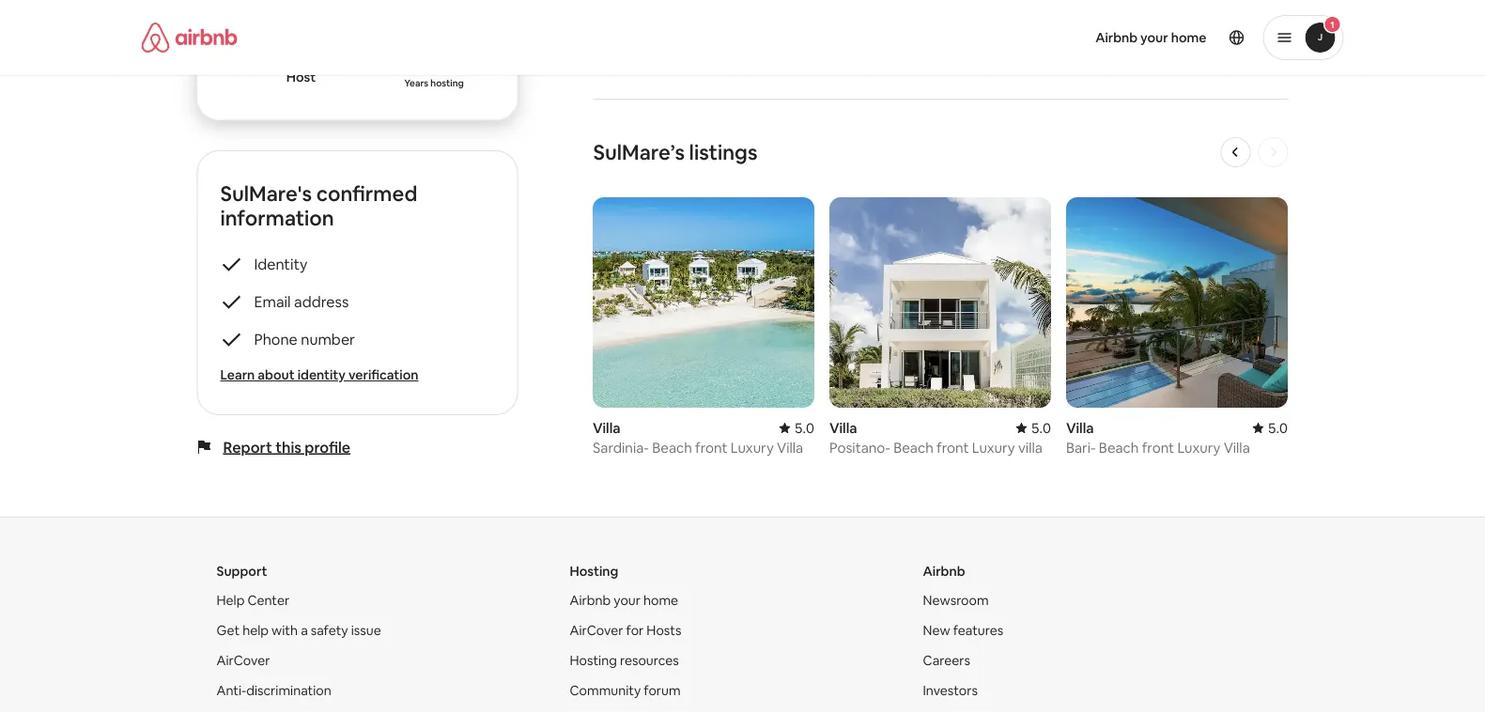 Task type: locate. For each thing, give the bounding box(es) containing it.
sulmare
[[244, 31, 358, 70]]

front
[[696, 439, 728, 457], [937, 439, 970, 457], [1143, 439, 1175, 457]]

help
[[243, 622, 269, 639]]

get
[[217, 622, 240, 639]]

1 vertical spatial your
[[614, 592, 641, 609]]

profile
[[305, 438, 351, 457]]

phone number
[[254, 330, 355, 349]]

1 5.0 from the left
[[795, 419, 815, 437]]

villa
[[593, 419, 621, 437], [830, 419, 858, 437], [1067, 419, 1095, 437], [778, 439, 804, 457], [1224, 439, 1251, 457]]

confirmed
[[316, 180, 417, 207]]

1 horizontal spatial airbnb your home
[[1096, 29, 1207, 46]]

1 horizontal spatial airbnb your home link
[[1085, 18, 1218, 57]]

aircover up anti-
[[217, 652, 270, 669]]

sulmare's confirmed information
[[220, 180, 417, 231]]

careers link
[[923, 652, 971, 669]]

2 horizontal spatial airbnb
[[1096, 29, 1138, 46]]

report this profile button
[[223, 438, 351, 457]]

2 5.0 from the left
[[1032, 419, 1052, 437]]

1 beach from the left
[[653, 439, 693, 457]]

phone
[[254, 330, 298, 349]]

address
[[294, 292, 349, 311]]

safety
[[311, 622, 348, 639]]

airbnb
[[1096, 29, 1138, 46], [923, 563, 965, 580], [570, 592, 611, 609]]

2 horizontal spatial front
[[1143, 439, 1175, 457]]

1 vertical spatial airbnb your home link
[[570, 592, 678, 609]]

1 horizontal spatial airbnb
[[923, 563, 965, 580]]

0 vertical spatial airbnb
[[1096, 29, 1138, 46]]

0 horizontal spatial luxury
[[731, 439, 775, 457]]

1 vertical spatial airbnb
[[923, 563, 965, 580]]

front right sardinia-
[[696, 439, 728, 457]]

2 horizontal spatial 5.0
[[1269, 419, 1289, 437]]

1 horizontal spatial your
[[1141, 29, 1169, 46]]

hosting for hosting
[[570, 563, 619, 580]]

1 vertical spatial airbnb your home
[[570, 592, 678, 609]]

0 horizontal spatial beach
[[653, 439, 693, 457]]

airbnb your home inside profile element
[[1096, 29, 1207, 46]]

newsroom
[[923, 592, 989, 609]]

airbnb your home link
[[1085, 18, 1218, 57], [570, 592, 678, 609]]

beach right positano-
[[894, 439, 934, 457]]

front left villa
[[937, 439, 970, 457]]

positano-
[[830, 439, 891, 457]]

1 vertical spatial home
[[644, 592, 678, 609]]

0 vertical spatial hosting
[[570, 563, 619, 580]]

aircover
[[570, 622, 623, 639], [217, 652, 270, 669]]

aircover for aircover "link"
[[217, 652, 270, 669]]

aircover for hosts
[[570, 622, 682, 639]]

1 horizontal spatial 5.0
[[1032, 419, 1052, 437]]

beach for bari-
[[1100, 439, 1140, 457]]

0 horizontal spatial airbnb
[[570, 592, 611, 609]]

beach inside villa bari- beach front luxury villa
[[1100, 439, 1140, 457]]

1 luxury from the left
[[731, 439, 775, 457]]

luxury inside villa positano- beach front luxury villa
[[973, 439, 1016, 457]]

learn
[[220, 367, 255, 384]]

beach inside 'villa sardinia- beach front luxury villa'
[[653, 439, 693, 457]]

sardinia-
[[593, 439, 650, 457]]

email address
[[254, 292, 349, 311]]

front inside 'villa sardinia- beach front luxury villa'
[[696, 439, 728, 457]]

community forum link
[[570, 682, 681, 699]]

0 horizontal spatial home
[[644, 592, 678, 609]]

anti-discrimination
[[217, 682, 331, 699]]

1 horizontal spatial aircover
[[570, 622, 623, 639]]

0 horizontal spatial 5.0
[[795, 419, 815, 437]]

5 years hosting
[[405, 49, 464, 89]]

1 horizontal spatial front
[[937, 439, 970, 457]]

host
[[286, 68, 316, 85]]

1 hosting from the top
[[570, 563, 619, 580]]

0 horizontal spatial airbnb your home link
[[570, 592, 678, 609]]

villa bari- beach front luxury villa
[[1067, 419, 1251, 457]]

5.0
[[795, 419, 815, 437], [1032, 419, 1052, 437], [1269, 419, 1289, 437]]

3 luxury from the left
[[1178, 439, 1221, 457]]

1 vertical spatial hosting
[[570, 652, 617, 669]]

learn about identity verification button
[[220, 366, 495, 384]]

0 vertical spatial aircover
[[570, 622, 623, 639]]

anti-
[[217, 682, 246, 699]]

hosting up aircover for hosts
[[570, 563, 619, 580]]

front inside villa positano- beach front luxury villa
[[937, 439, 970, 457]]

2 horizontal spatial beach
[[1100, 439, 1140, 457]]

2 beach from the left
[[894, 439, 934, 457]]

get help with a safety issue link
[[217, 622, 381, 639]]

0 vertical spatial airbnb your home
[[1096, 29, 1207, 46]]

5.0 for villa sardinia- beach front luxury villa
[[795, 419, 815, 437]]

front right bari-
[[1143, 439, 1175, 457]]

this
[[276, 438, 302, 457]]

luxury inside 'villa sardinia- beach front luxury villa'
[[731, 439, 775, 457]]

beach inside villa positano- beach front luxury villa
[[894, 439, 934, 457]]

hosting
[[570, 563, 619, 580], [570, 652, 617, 669]]

2 luxury from the left
[[973, 439, 1016, 457]]

0 vertical spatial your
[[1141, 29, 1169, 46]]

1 horizontal spatial beach
[[894, 439, 934, 457]]

3 front from the left
[[1143, 439, 1175, 457]]

0 horizontal spatial aircover
[[217, 652, 270, 669]]

3 5.0 from the left
[[1269, 419, 1289, 437]]

1 horizontal spatial luxury
[[973, 439, 1016, 457]]

hosting up community
[[570, 652, 617, 669]]

airbnb your home
[[1096, 29, 1207, 46], [570, 592, 678, 609]]

5
[[405, 49, 416, 75]]

0 vertical spatial home
[[1171, 29, 1207, 46]]

beach right bari-
[[1100, 439, 1140, 457]]

1 front from the left
[[696, 439, 728, 457]]

hosting resources link
[[570, 652, 679, 669]]

villa positano- beach front luxury villa
[[830, 419, 1043, 457]]

luxury inside villa bari- beach front luxury villa
[[1178, 439, 1221, 457]]

help
[[217, 592, 245, 609]]

beach
[[653, 439, 693, 457], [894, 439, 934, 457], [1100, 439, 1140, 457]]

luxury
[[731, 439, 775, 457], [973, 439, 1016, 457], [1178, 439, 1221, 457]]

discrimination
[[246, 682, 331, 699]]

front inside villa bari- beach front luxury villa
[[1143, 439, 1175, 457]]

aircover left for at the bottom left of the page
[[570, 622, 623, 639]]

your
[[1141, 29, 1169, 46], [614, 592, 641, 609]]

2 horizontal spatial luxury
[[1178, 439, 1221, 457]]

1 vertical spatial aircover
[[217, 652, 270, 669]]

report this profile
[[223, 438, 351, 457]]

villa inside villa positano- beach front luxury villa
[[830, 419, 858, 437]]

hosting resources
[[570, 652, 679, 669]]

2 front from the left
[[937, 439, 970, 457]]

learn about identity verification
[[220, 367, 419, 384]]

get help with a safety issue
[[217, 622, 381, 639]]

2 hosting from the top
[[570, 652, 617, 669]]

0 horizontal spatial airbnb your home
[[570, 592, 678, 609]]

for
[[626, 622, 644, 639]]

3 beach from the left
[[1100, 439, 1140, 457]]

front for sardinia-
[[696, 439, 728, 457]]

home
[[1171, 29, 1207, 46], [644, 592, 678, 609]]

0 vertical spatial airbnb your home link
[[1085, 18, 1218, 57]]

1 horizontal spatial home
[[1171, 29, 1207, 46]]

0 horizontal spatial front
[[696, 439, 728, 457]]

beach right sardinia-
[[653, 439, 693, 457]]



Task type: vqa. For each thing, say whether or not it's contained in the screenshot.


Task type: describe. For each thing, give the bounding box(es) containing it.
issue
[[351, 622, 381, 639]]

1 button
[[1263, 15, 1344, 60]]

investors link
[[923, 682, 978, 699]]

luxury for sardinia- beach front luxury villa
[[731, 439, 775, 457]]

hosting
[[431, 77, 464, 89]]

sulmare's listings
[[593, 139, 758, 165]]

identity
[[298, 367, 346, 384]]

1
[[1331, 18, 1335, 31]]

listings
[[689, 139, 758, 165]]

with
[[272, 622, 298, 639]]

villa
[[1019, 439, 1043, 457]]

years
[[405, 77, 429, 89]]

hosting for hosting resources
[[570, 652, 617, 669]]

5.0 for villa positano- beach front luxury villa
[[1032, 419, 1052, 437]]

forum
[[644, 682, 681, 699]]

help center
[[217, 592, 290, 609]]

verification
[[349, 367, 419, 384]]

beach for positano-
[[894, 439, 934, 457]]

0 horizontal spatial your
[[614, 592, 641, 609]]

newsroom link
[[923, 592, 989, 609]]

report
[[223, 438, 272, 457]]

careers
[[923, 652, 971, 669]]

sulmare's
[[593, 139, 685, 165]]

villa for villa sardinia- beach front luxury villa
[[593, 419, 621, 437]]

airbnb inside 'link'
[[1096, 29, 1138, 46]]

aircover for hosts link
[[570, 622, 682, 639]]

front for positano-
[[937, 439, 970, 457]]

sulmare host
[[244, 31, 358, 85]]

home inside profile element
[[1171, 29, 1207, 46]]

information
[[220, 205, 334, 231]]

new features link
[[923, 622, 1004, 639]]

new
[[923, 622, 951, 639]]

villa sardinia- beach front luxury villa
[[593, 419, 804, 457]]

resources
[[620, 652, 679, 669]]

front for bari-
[[1143, 439, 1175, 457]]

profile element
[[765, 0, 1344, 75]]

2 vertical spatial airbnb
[[570, 592, 611, 609]]

your inside profile element
[[1141, 29, 1169, 46]]

luxury for bari- beach front luxury villa
[[1178, 439, 1221, 457]]

5.0 out of 5 average rating,  18 reviews image
[[1254, 419, 1289, 437]]

5.0 out of 5 average rating,  8 reviews image
[[780, 419, 815, 437]]

sulmare's
[[220, 180, 312, 207]]

hosts
[[647, 622, 682, 639]]

center
[[248, 592, 290, 609]]

features
[[953, 622, 1004, 639]]

villa for villa positano- beach front luxury villa
[[830, 419, 858, 437]]

5.0 out of 5 average rating,  6 reviews image
[[1017, 419, 1052, 437]]

airbnb your home link inside profile element
[[1085, 18, 1218, 57]]

email
[[254, 292, 291, 311]]

luxury for positano- beach front luxury villa
[[973, 439, 1016, 457]]

help center link
[[217, 592, 290, 609]]

aircover link
[[217, 652, 270, 669]]

support
[[217, 563, 267, 580]]

5.0 for villa bari- beach front luxury villa
[[1269, 419, 1289, 437]]

beach for sardinia-
[[653, 439, 693, 457]]

anti-discrimination link
[[217, 682, 331, 699]]

community forum
[[570, 682, 681, 699]]

new features
[[923, 622, 1004, 639]]

a
[[301, 622, 308, 639]]

community
[[570, 682, 641, 699]]

investors
[[923, 682, 978, 699]]

number
[[301, 330, 355, 349]]

identity
[[254, 254, 308, 274]]

bari-
[[1067, 439, 1097, 457]]

aircover for aircover for hosts
[[570, 622, 623, 639]]

about
[[258, 367, 295, 384]]

villa for villa bari- beach front luxury villa
[[1067, 419, 1095, 437]]



